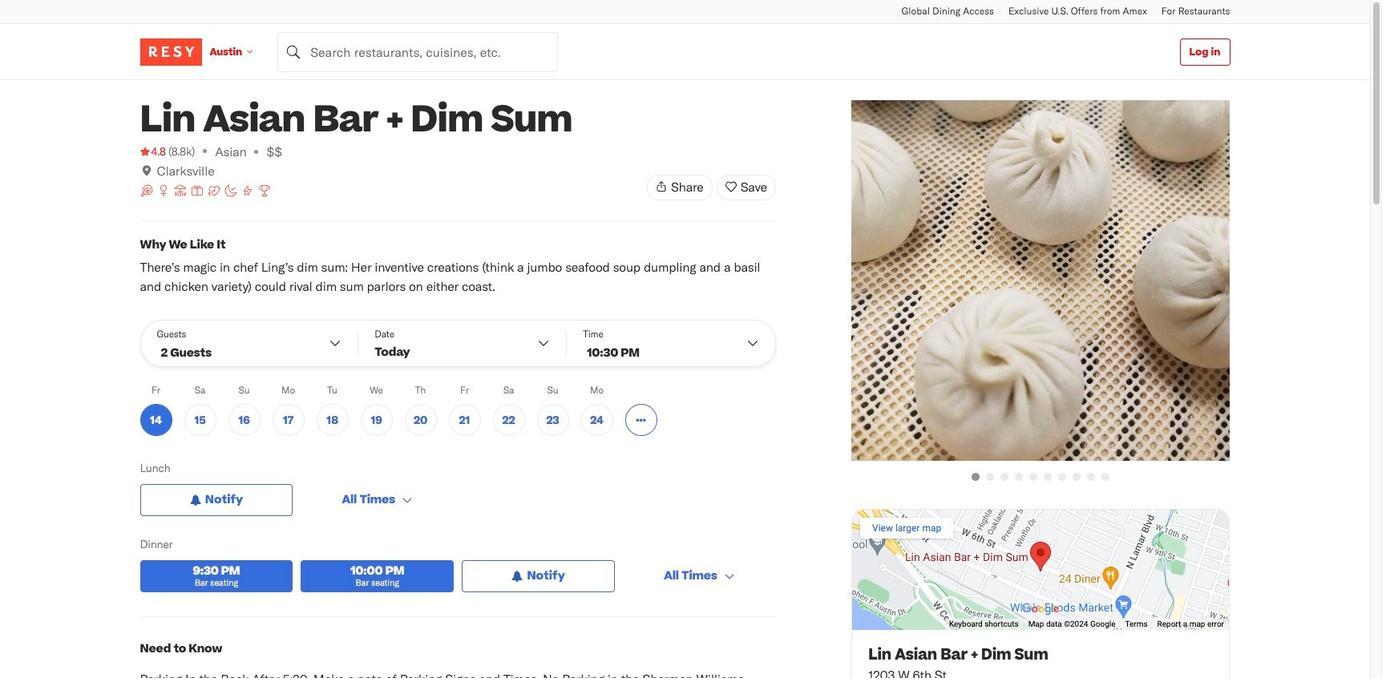 Task type: describe. For each thing, give the bounding box(es) containing it.
Search restaurants, cuisines, etc. text field
[[278, 32, 558, 72]]



Task type: vqa. For each thing, say whether or not it's contained in the screenshot.
field
yes



Task type: locate. For each thing, give the bounding box(es) containing it.
4.8 out of 5 stars image
[[140, 144, 166, 160]]

None field
[[278, 32, 558, 72]]



